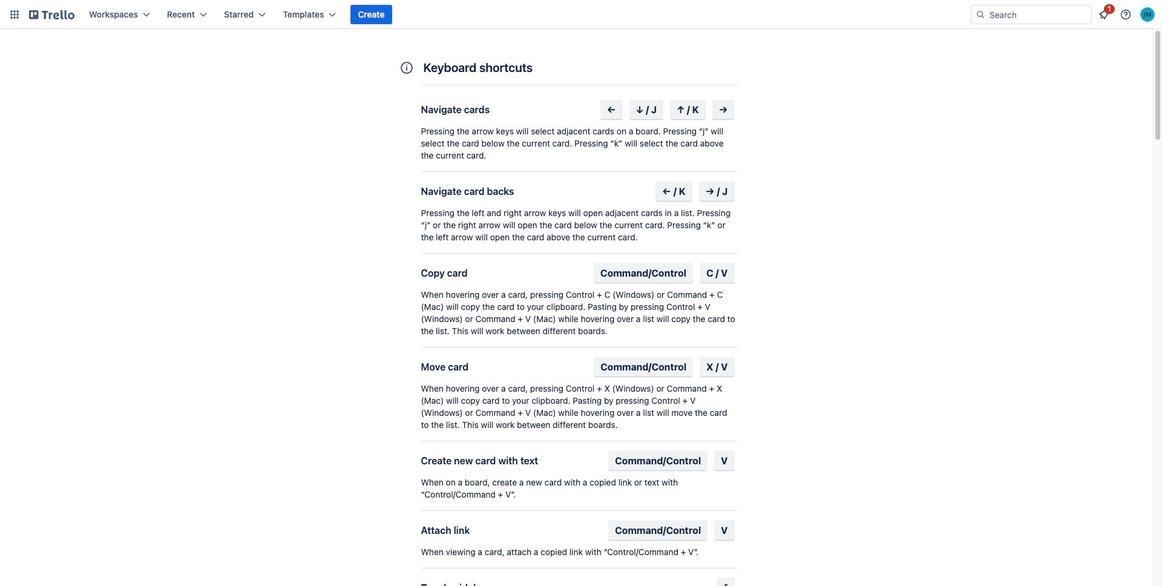 Task type: vqa. For each thing, say whether or not it's contained in the screenshot.
search icon
yes



Task type: describe. For each thing, give the bounding box(es) containing it.
1 notification image
[[1097, 7, 1112, 22]]

primary element
[[0, 0, 1163, 29]]

Search field
[[986, 6, 1092, 23]]

back to home image
[[29, 5, 74, 24]]

open information menu image
[[1120, 8, 1132, 21]]



Task type: locate. For each thing, give the bounding box(es) containing it.
jeremy miller (jeremymiller198) image
[[1141, 7, 1155, 22]]

search image
[[976, 10, 986, 19]]



